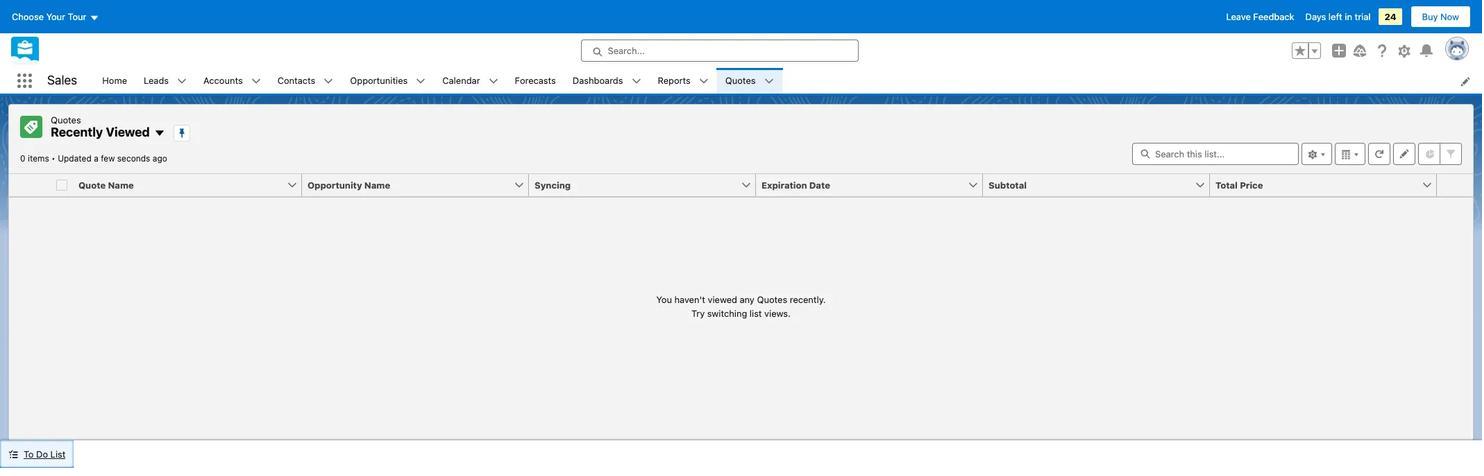 Task type: vqa. For each thing, say whether or not it's contained in the screenshot.
the Quotes
yes



Task type: locate. For each thing, give the bounding box(es) containing it.
1 vertical spatial quotes
[[51, 115, 81, 126]]

buy now button
[[1411, 6, 1472, 28]]

name right quote at the top left of page
[[108, 180, 134, 191]]

few
[[101, 153, 115, 164]]

do
[[36, 449, 48, 460]]

forecasts link
[[507, 68, 564, 94]]

text default image inside leads list item
[[177, 77, 187, 86]]

you haven't viewed any quotes recently. try switching list views.
[[657, 294, 826, 319]]

buy now
[[1423, 11, 1460, 22]]

haven't
[[675, 294, 706, 305]]

forecasts
[[515, 75, 556, 86]]

text default image inside quotes list item
[[764, 77, 774, 86]]

quotes up views.
[[757, 294, 788, 305]]

2 horizontal spatial quotes
[[757, 294, 788, 305]]

leads
[[144, 75, 169, 86]]

reports link
[[650, 68, 699, 94]]

text default image inside calendar list item
[[489, 77, 498, 86]]

quote name
[[78, 180, 134, 191]]

text default image up ago
[[154, 128, 165, 139]]

any
[[740, 294, 755, 305]]

status containing you haven't viewed any quotes recently.
[[657, 294, 826, 321]]

buy
[[1423, 11, 1439, 22]]

quotes list item
[[717, 68, 782, 94]]

1 horizontal spatial quotes
[[726, 75, 756, 86]]

0 horizontal spatial name
[[108, 180, 134, 191]]

group
[[1292, 42, 1322, 59]]

text default image for leads
[[177, 77, 187, 86]]

name
[[108, 180, 134, 191], [365, 180, 390, 191]]

cell
[[51, 174, 73, 197]]

list
[[94, 68, 1483, 94]]

accounts link
[[195, 68, 251, 94]]

recently viewed status
[[20, 153, 58, 164]]

text default image down search...
[[632, 77, 641, 86]]

to do list button
[[0, 441, 74, 469]]

text default image for dashboards
[[632, 77, 641, 86]]

Search Recently Viewed list view. search field
[[1133, 143, 1299, 165]]

text default image right contacts
[[324, 77, 334, 86]]

text default image right calendar
[[489, 77, 498, 86]]

quotes down search... button
[[726, 75, 756, 86]]

calendar
[[443, 75, 480, 86]]

None search field
[[1133, 143, 1299, 165]]

text default image down search... button
[[764, 77, 774, 86]]

recently
[[51, 125, 103, 140]]

text default image inside accounts list item
[[251, 77, 261, 86]]

opportunity name element
[[302, 174, 538, 197]]

1 name from the left
[[108, 180, 134, 191]]

contacts
[[278, 75, 316, 86]]

quote name button
[[73, 174, 287, 196]]

to
[[24, 449, 34, 460]]

try
[[692, 308, 705, 319]]

text default image
[[324, 77, 334, 86], [416, 77, 426, 86], [632, 77, 641, 86], [8, 450, 18, 460]]

to do list
[[24, 449, 66, 460]]

text default image for opportunities
[[416, 77, 426, 86]]

expiration date
[[762, 180, 831, 191]]

quotes up updated
[[51, 115, 81, 126]]

in
[[1345, 11, 1353, 22]]

opportunity name
[[308, 180, 390, 191]]

name right opportunity
[[365, 180, 390, 191]]

0 vertical spatial quotes
[[726, 75, 756, 86]]

status
[[657, 294, 826, 321]]

text default image right reports
[[699, 77, 709, 86]]

opportunities link
[[342, 68, 416, 94]]

1 horizontal spatial name
[[365, 180, 390, 191]]

viewed
[[106, 125, 150, 140]]

0
[[20, 153, 25, 164]]

text default image for calendar
[[489, 77, 498, 86]]

text default image for accounts
[[251, 77, 261, 86]]

views.
[[765, 308, 791, 319]]

choose your tour button
[[11, 6, 100, 28]]

dashboards
[[573, 75, 623, 86]]

text default image inside dashboards list item
[[632, 77, 641, 86]]

text default image inside "reports" "list item"
[[699, 77, 709, 86]]

leads list item
[[135, 68, 195, 94]]

list containing home
[[94, 68, 1483, 94]]

items
[[28, 153, 49, 164]]

home
[[102, 75, 127, 86]]

text default image left to
[[8, 450, 18, 460]]

2 name from the left
[[365, 180, 390, 191]]

•
[[51, 153, 55, 164]]

opportunity name button
[[302, 174, 514, 196]]

text default image inside contacts list item
[[324, 77, 334, 86]]

name for opportunity name
[[365, 180, 390, 191]]

text default image inside the recently viewed|quotes|list view element
[[154, 128, 165, 139]]

choose your tour
[[12, 11, 86, 22]]

date
[[810, 180, 831, 191]]

you
[[657, 294, 672, 305]]

action element
[[1438, 174, 1474, 197]]

trial
[[1355, 11, 1371, 22]]

text default image
[[177, 77, 187, 86], [251, 77, 261, 86], [489, 77, 498, 86], [699, 77, 709, 86], [764, 77, 774, 86], [154, 128, 165, 139]]

item number image
[[9, 174, 51, 196]]

text default image right leads
[[177, 77, 187, 86]]

text default image for reports
[[699, 77, 709, 86]]

name for quote name
[[108, 180, 134, 191]]

quotes
[[726, 75, 756, 86], [51, 115, 81, 126], [757, 294, 788, 305]]

accounts list item
[[195, 68, 269, 94]]

text default image inside opportunities "list item"
[[416, 77, 426, 86]]

2 vertical spatial quotes
[[757, 294, 788, 305]]

text default image left calendar link
[[416, 77, 426, 86]]

text default image right the accounts
[[251, 77, 261, 86]]



Task type: describe. For each thing, give the bounding box(es) containing it.
search...
[[608, 45, 645, 56]]

none search field inside the recently viewed|quotes|list view element
[[1133, 143, 1299, 165]]

choose
[[12, 11, 44, 22]]

text default image inside to do list button
[[8, 450, 18, 460]]

contacts link
[[269, 68, 324, 94]]

subtotal button
[[983, 174, 1195, 196]]

accounts
[[204, 75, 243, 86]]

expiration
[[762, 180, 807, 191]]

seconds
[[117, 153, 150, 164]]

0 items • updated a few seconds ago
[[20, 153, 167, 164]]

reports list item
[[650, 68, 717, 94]]

text default image for contacts
[[324, 77, 334, 86]]

your
[[46, 11, 65, 22]]

leads link
[[135, 68, 177, 94]]

recently.
[[790, 294, 826, 305]]

opportunities
[[350, 75, 408, 86]]

leave feedback
[[1227, 11, 1295, 22]]

syncing button
[[529, 174, 741, 196]]

updated
[[58, 153, 92, 164]]

opportunities list item
[[342, 68, 434, 94]]

quote
[[78, 180, 106, 191]]

0 horizontal spatial quotes
[[51, 115, 81, 126]]

calendar list item
[[434, 68, 507, 94]]

home link
[[94, 68, 135, 94]]

item number element
[[9, 174, 51, 197]]

syncing element
[[529, 174, 765, 197]]

recently viewed|quotes|list view element
[[8, 104, 1474, 441]]

recently viewed
[[51, 125, 150, 140]]

cell inside the recently viewed|quotes|list view element
[[51, 174, 73, 197]]

days left in trial
[[1306, 11, 1371, 22]]

leave
[[1227, 11, 1251, 22]]

quotes inside you haven't viewed any quotes recently. try switching list views.
[[757, 294, 788, 305]]

a
[[94, 153, 99, 164]]

expiration date button
[[756, 174, 968, 196]]

subtotal
[[989, 180, 1027, 191]]

list
[[50, 449, 66, 460]]

left
[[1329, 11, 1343, 22]]

expiration date element
[[756, 174, 992, 197]]

feedback
[[1254, 11, 1295, 22]]

contacts list item
[[269, 68, 342, 94]]

quotes inside 'link'
[[726, 75, 756, 86]]

opportunity
[[308, 180, 362, 191]]

ago
[[153, 153, 167, 164]]

now
[[1441, 11, 1460, 22]]

total price
[[1216, 180, 1264, 191]]

days
[[1306, 11, 1327, 22]]

calendar link
[[434, 68, 489, 94]]

total price button
[[1210, 174, 1422, 196]]

total
[[1216, 180, 1238, 191]]

text default image for quotes
[[764, 77, 774, 86]]

subtotal element
[[983, 174, 1219, 197]]

quotes link
[[717, 68, 764, 94]]

price
[[1240, 180, 1264, 191]]

dashboards link
[[564, 68, 632, 94]]

tour
[[68, 11, 86, 22]]

action image
[[1438, 174, 1474, 196]]

syncing
[[535, 180, 571, 191]]

leave feedback link
[[1227, 11, 1295, 22]]

total price element
[[1210, 174, 1446, 197]]

reports
[[658, 75, 691, 86]]

24
[[1385, 11, 1397, 22]]

quote name element
[[73, 174, 310, 197]]

viewed
[[708, 294, 738, 305]]

switching
[[708, 308, 747, 319]]

list
[[750, 308, 762, 319]]

search... button
[[581, 40, 859, 62]]

sales
[[47, 73, 77, 88]]

dashboards list item
[[564, 68, 650, 94]]



